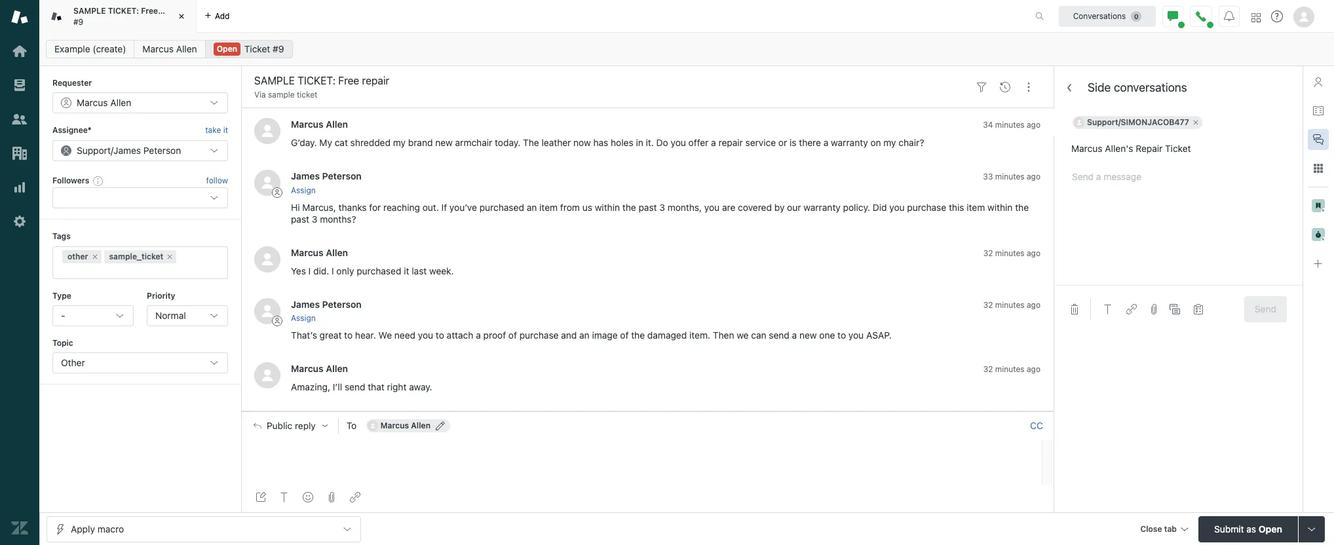 Task type: describe. For each thing, give the bounding box(es) containing it.
the right us
[[623, 202, 636, 213]]

allen inside requester element
[[110, 97, 131, 108]]

secondary element
[[39, 36, 1335, 62]]

support / james peterson
[[77, 145, 181, 156]]

add attachment image
[[327, 492, 337, 503]]

close tab button
[[1135, 516, 1194, 544]]

damaged
[[648, 330, 687, 341]]

1 vertical spatial past
[[291, 214, 309, 225]]

it.
[[646, 137, 654, 148]]

covered
[[738, 202, 772, 213]]

(create)
[[93, 43, 126, 54]]

allen up "cat"
[[326, 119, 348, 130]]

james peterson assign for marcus,
[[291, 171, 362, 195]]

public reply button
[[242, 412, 338, 440]]

allen up only
[[326, 247, 348, 258]]

marcus right marcus.allen@example.com "image"
[[381, 421, 409, 430]]

attach
[[447, 330, 474, 341]]

apps image
[[1314, 163, 1324, 174]]

marcus.allen@example.com image
[[368, 421, 378, 431]]

today.
[[495, 137, 521, 148]]

assign for that's
[[291, 313, 316, 323]]

marcus allen up amazing, on the left bottom of page
[[291, 363, 348, 374]]

on
[[871, 137, 882, 148]]

1 within from the left
[[595, 202, 620, 213]]

macro
[[97, 524, 124, 535]]

button displays agent's chat status as online. image
[[1168, 11, 1179, 21]]

assign button for hi
[[291, 185, 316, 196]]

apply macro
[[71, 524, 124, 535]]

it inside button
[[223, 125, 228, 135]]

knowledge image
[[1314, 106, 1324, 116]]

james peterson link for marcus,
[[291, 171, 362, 182]]

ticket actions image
[[1024, 82, 1035, 92]]

filter image
[[977, 82, 987, 92]]

last
[[412, 265, 427, 276]]

ago for chair?
[[1027, 120, 1041, 130]]

tab
[[1165, 524, 1178, 534]]

hi marcus, thanks for reaching out. if you've purchased an item from us within the past 3 months, you are covered by our warranty policy. did you purchase this item within the past 3 months?
[[291, 202, 1032, 225]]

need
[[395, 330, 416, 341]]

allen inside secondary element
[[176, 43, 197, 54]]

my
[[320, 137, 332, 148]]

34 minutes ago
[[984, 120, 1041, 130]]

marcus allen link for g'day.
[[291, 119, 348, 130]]

marcus inside secondary element
[[143, 43, 174, 54]]

this
[[949, 202, 965, 213]]

events image
[[1000, 82, 1011, 92]]

do
[[657, 137, 669, 148]]

has
[[594, 137, 609, 148]]

ticket:
[[108, 6, 139, 16]]

main element
[[0, 0, 39, 545]]

edit user image
[[436, 421, 445, 430]]

add link (cmd k) image
[[350, 492, 361, 503]]

can
[[752, 330, 767, 341]]

1 horizontal spatial new
[[800, 330, 817, 341]]

is
[[790, 137, 797, 148]]

or
[[779, 137, 788, 148]]

it inside conversationlabel log
[[404, 265, 409, 276]]

leather
[[542, 137, 571, 148]]

3 32 from the top
[[984, 364, 994, 374]]

right
[[387, 382, 407, 393]]

close tab
[[1141, 524, 1178, 534]]

great
[[320, 330, 342, 341]]

reply
[[295, 421, 316, 431]]

3 to from the left
[[838, 330, 846, 341]]

cat
[[335, 137, 348, 148]]

public
[[267, 421, 293, 431]]

33
[[984, 172, 994, 182]]

from
[[560, 202, 580, 213]]

views image
[[11, 77, 28, 94]]

g'day.
[[291, 137, 317, 148]]

hi
[[291, 202, 300, 213]]

normal
[[155, 310, 186, 321]]

take it
[[205, 125, 228, 135]]

a left proof
[[476, 330, 481, 341]]

brand
[[408, 137, 433, 148]]

in
[[636, 137, 644, 148]]

g'day. my cat shredded my brand new armchair today. the leather now has holes in it. do you offer a repair service or is there a warranty on my chair?
[[291, 137, 925, 148]]

you right did at the right top of page
[[890, 202, 905, 213]]

3 32 minutes ago from the top
[[984, 364, 1041, 374]]

service
[[746, 137, 776, 148]]

that's great to hear. we need you to attach a proof of purchase and an image of the damaged item. then we can send a new one to you asap.
[[291, 330, 892, 341]]

3 32 minutes ago text field from the top
[[984, 364, 1041, 374]]

remove image for other
[[91, 253, 99, 261]]

attach files image
[[1149, 304, 1160, 315]]

our
[[788, 202, 802, 213]]

submit as open
[[1215, 524, 1283, 535]]

did.
[[313, 265, 329, 276]]

side conversations
[[1088, 81, 1188, 95]]

example (create)
[[54, 43, 126, 54]]

34
[[984, 120, 994, 130]]

to
[[347, 420, 357, 431]]

purchased inside hi marcus, thanks for reaching out. if you've purchased an item from us within the past 3 months, you are covered by our warranty policy. did you purchase this item within the past 3 months?
[[480, 202, 524, 213]]

send
[[1255, 304, 1277, 315]]

an inside hi marcus, thanks for reaching out. if you've purchased an item from us within the past 3 months, you are covered by our warranty policy. did you purchase this item within the past 3 months?
[[527, 202, 537, 213]]

5 minutes from the top
[[996, 364, 1025, 374]]

#9 inside secondary element
[[273, 43, 284, 54]]

are
[[722, 202, 736, 213]]

priority
[[147, 291, 175, 301]]

1 vertical spatial an
[[580, 330, 590, 341]]

then
[[713, 330, 735, 341]]

1 vertical spatial purchase
[[520, 330, 559, 341]]

submit
[[1215, 524, 1245, 535]]

assign button for that's
[[291, 313, 316, 325]]

image
[[592, 330, 618, 341]]

amazing,
[[291, 382, 330, 393]]

marcus allen up my
[[291, 119, 348, 130]]

shredded
[[351, 137, 391, 148]]

1 my from the left
[[393, 137, 406, 148]]

sample_ticket
[[109, 251, 163, 261]]

hide composer image
[[643, 406, 653, 417]]

offer
[[689, 137, 709, 148]]

yes
[[291, 265, 306, 276]]

1 i from the left
[[309, 265, 311, 276]]

us
[[583, 202, 593, 213]]

34 minutes ago text field
[[984, 120, 1041, 130]]

follow
[[206, 176, 228, 186]]

james peterson assign for great
[[291, 299, 362, 323]]

close
[[1141, 524, 1163, 534]]

other
[[68, 251, 88, 261]]

add
[[215, 11, 230, 21]]

topic
[[52, 338, 73, 348]]

1 of from the left
[[509, 330, 517, 341]]

sample
[[268, 90, 295, 100]]

remove image for sample_ticket
[[166, 253, 174, 261]]

ago for item
[[1027, 172, 1041, 182]]

assignee*
[[52, 125, 92, 135]]

set child ticket fields image
[[1194, 304, 1204, 315]]

reaching
[[384, 202, 420, 213]]

bookmarks image
[[1313, 199, 1326, 212]]

32 minutes ago text field for attach
[[984, 300, 1041, 310]]

2 item from the left
[[967, 202, 986, 213]]

via
[[254, 90, 266, 100]]

repair inside conversationlabel log
[[719, 137, 743, 148]]

-
[[61, 310, 65, 321]]

1 horizontal spatial open
[[1259, 524, 1283, 535]]

organizations image
[[11, 145, 28, 162]]

assignee* element
[[52, 140, 228, 161]]

marcus up yes
[[291, 247, 324, 258]]

public reply
[[267, 421, 316, 431]]

marcus,
[[302, 202, 336, 213]]

close image
[[175, 10, 188, 23]]



Task type: vqa. For each thing, say whether or not it's contained in the screenshot.
the Call inside the Call Outcomes link
no



Task type: locate. For each thing, give the bounding box(es) containing it.
peterson inside assignee* element
[[144, 145, 181, 156]]

2 horizontal spatial remove image
[[1193, 119, 1200, 127]]

within down 33 minutes ago text box
[[988, 202, 1013, 213]]

1 horizontal spatial purchased
[[480, 202, 524, 213]]

reporting image
[[11, 179, 28, 196]]

ago for asap.
[[1027, 300, 1041, 310]]

1 assign from the top
[[291, 185, 316, 195]]

32 minutes ago for attach
[[984, 300, 1041, 310]]

conversationlabel log
[[241, 108, 1054, 411]]

0 horizontal spatial #9
[[73, 17, 83, 27]]

32 for week.
[[984, 248, 994, 258]]

open right the as
[[1259, 524, 1283, 535]]

assign button
[[291, 185, 316, 196], [291, 313, 316, 325]]

we
[[737, 330, 749, 341]]

Subject field
[[252, 73, 968, 89], [1054, 136, 1303, 162]]

0 horizontal spatial it
[[223, 125, 228, 135]]

2 32 minutes ago from the top
[[984, 300, 1041, 310]]

2 to from the left
[[436, 330, 444, 341]]

marcus up amazing, on the left bottom of page
[[291, 363, 324, 374]]

admin image
[[11, 213, 28, 230]]

discard this conversation image
[[1070, 304, 1080, 315]]

1 32 minutes ago from the top
[[984, 248, 1041, 258]]

marcus allen right marcus.allen@example.com "image"
[[381, 421, 431, 430]]

33 minutes ago text field
[[984, 172, 1041, 182]]

assign up hi
[[291, 185, 316, 195]]

conversations
[[1074, 11, 1127, 21]]

repair right free
[[160, 6, 183, 16]]

minutes for asap.
[[996, 300, 1025, 310]]

repair left service
[[719, 137, 743, 148]]

draft mode image
[[256, 492, 266, 503]]

peterson for that's
[[322, 299, 362, 310]]

remove image right the support/simonjacob477
[[1193, 119, 1200, 127]]

0 horizontal spatial i
[[309, 265, 311, 276]]

get help image
[[1272, 10, 1284, 22]]

marcus allen link up did.
[[291, 247, 348, 258]]

1 ago from the top
[[1027, 120, 1041, 130]]

0 vertical spatial #9
[[73, 17, 83, 27]]

marcus allen link down close icon
[[134, 40, 206, 58]]

followers element
[[52, 188, 228, 209]]

james for hi
[[291, 171, 320, 182]]

1 vertical spatial subject field
[[1054, 136, 1303, 162]]

1 vertical spatial new
[[800, 330, 817, 341]]

marcus allen link up amazing, on the left bottom of page
[[291, 363, 348, 374]]

the down 33 minutes ago text box
[[1016, 202, 1029, 213]]

2 32 from the top
[[984, 300, 994, 310]]

1 horizontal spatial my
[[884, 137, 897, 148]]

minutes
[[996, 120, 1025, 130], [996, 172, 1025, 182], [996, 248, 1025, 258], [996, 300, 1025, 310], [996, 364, 1025, 374]]

it right take
[[223, 125, 228, 135]]

0 vertical spatial past
[[639, 202, 657, 213]]

0 horizontal spatial new
[[435, 137, 453, 148]]

1 horizontal spatial send
[[769, 330, 790, 341]]

0 vertical spatial 32 minutes ago text field
[[984, 248, 1041, 258]]

1 vertical spatial open
[[1259, 524, 1283, 535]]

1 vertical spatial peterson
[[322, 171, 362, 182]]

james up that's
[[291, 299, 320, 310]]

2 i from the left
[[332, 265, 334, 276]]

1 horizontal spatial within
[[988, 202, 1013, 213]]

peterson for hi
[[322, 171, 362, 182]]

insert emojis image
[[303, 492, 313, 503]]

Side conversation composer text field
[[1070, 171, 1288, 276]]

remove image right other
[[91, 253, 99, 261]]

2 vertical spatial 32 minutes ago
[[984, 364, 1041, 374]]

only
[[337, 265, 354, 276]]

0 horizontal spatial open
[[217, 44, 237, 54]]

cc
[[1031, 420, 1044, 431]]

i right yes
[[309, 265, 311, 276]]

my right on
[[884, 137, 897, 148]]

/
[[111, 145, 113, 156]]

open
[[217, 44, 237, 54], [1259, 524, 1283, 535]]

proof
[[484, 330, 506, 341]]

1 assign button from the top
[[291, 185, 316, 196]]

item.
[[690, 330, 711, 341]]

you right do on the top
[[671, 137, 686, 148]]

2 vertical spatial 32 minutes ago text field
[[984, 364, 1041, 374]]

1 vertical spatial 3
[[312, 214, 318, 225]]

0 horizontal spatial purchase
[[520, 330, 559, 341]]

0 vertical spatial an
[[527, 202, 537, 213]]

we
[[379, 330, 392, 341]]

0 horizontal spatial within
[[595, 202, 620, 213]]

you
[[671, 137, 686, 148], [705, 202, 720, 213], [890, 202, 905, 213], [418, 330, 433, 341], [849, 330, 864, 341]]

peterson up thanks
[[322, 171, 362, 182]]

assign
[[291, 185, 316, 195], [291, 313, 316, 323]]

1 vertical spatial 32 minutes ago text field
[[984, 300, 1041, 310]]

open inside secondary element
[[217, 44, 237, 54]]

there
[[799, 137, 822, 148]]

2 horizontal spatial to
[[838, 330, 846, 341]]

did
[[873, 202, 887, 213]]

33 minutes ago
[[984, 172, 1041, 182]]

my left brand
[[393, 137, 406, 148]]

james peterson link
[[291, 171, 362, 182], [291, 299, 362, 310]]

allen left edit user icon
[[411, 421, 431, 430]]

32 minutes ago text field for week.
[[984, 248, 1041, 258]]

0 horizontal spatial item
[[540, 202, 558, 213]]

1 vertical spatial james peterson assign
[[291, 299, 362, 323]]

0 vertical spatial 32
[[984, 248, 994, 258]]

subject field down the support/simonjacob477
[[1054, 136, 1303, 162]]

peterson up the great
[[322, 299, 362, 310]]

0 vertical spatial james peterson link
[[291, 171, 362, 182]]

subject field up g'day. my cat shredded my brand new armchair today. the leather now has holes in it. do you offer a repair service or is there a warranty on my chair? at top
[[252, 73, 968, 89]]

new
[[435, 137, 453, 148], [800, 330, 817, 341]]

32
[[984, 248, 994, 258], [984, 300, 994, 310], [984, 364, 994, 374]]

to right one
[[838, 330, 846, 341]]

example (create) button
[[46, 40, 135, 58]]

a
[[711, 137, 716, 148], [824, 137, 829, 148], [476, 330, 481, 341], [792, 330, 797, 341]]

time tracking image
[[1313, 228, 1326, 241]]

warranty right our on the right
[[804, 202, 841, 213]]

type
[[52, 291, 71, 301]]

info on adding followers image
[[93, 176, 104, 186]]

avatar image
[[1075, 117, 1085, 128], [254, 118, 281, 145], [254, 170, 281, 196], [254, 246, 281, 273], [254, 298, 281, 324], [254, 363, 281, 389]]

marcus allen link up my
[[291, 119, 348, 130]]

james peterson assign up 'marcus,'
[[291, 171, 362, 195]]

3 left "months,"
[[660, 202, 665, 213]]

months,
[[668, 202, 702, 213]]

add link (cmd k) image
[[1127, 304, 1138, 315]]

you left the asap.
[[849, 330, 864, 341]]

if
[[442, 202, 447, 213]]

of right image
[[620, 330, 629, 341]]

allen down close icon
[[176, 43, 197, 54]]

1 to from the left
[[344, 330, 353, 341]]

marcus allen down 'requester'
[[77, 97, 131, 108]]

assign for hi
[[291, 185, 316, 195]]

remove image
[[1193, 119, 1200, 127], [91, 253, 99, 261], [166, 253, 174, 261]]

to left hear. at bottom left
[[344, 330, 353, 341]]

asap.
[[867, 330, 892, 341]]

away.
[[409, 382, 433, 393]]

marcus allen down close icon
[[143, 43, 197, 54]]

as
[[1247, 524, 1257, 535]]

cc button
[[1031, 420, 1044, 432]]

4 minutes from the top
[[996, 300, 1025, 310]]

marcus
[[143, 43, 174, 54], [77, 97, 108, 108], [291, 119, 324, 130], [291, 247, 324, 258], [291, 363, 324, 374], [381, 421, 409, 430]]

out.
[[423, 202, 439, 213]]

example
[[54, 43, 90, 54]]

free
[[141, 6, 158, 16]]

james peterson link up the great
[[291, 299, 362, 310]]

1 vertical spatial #9
[[273, 43, 284, 54]]

0 vertical spatial purchase
[[908, 202, 947, 213]]

conversations
[[1114, 81, 1188, 95]]

1 james peterson assign from the top
[[291, 171, 362, 195]]

1 vertical spatial james peterson link
[[291, 299, 362, 310]]

past down hi
[[291, 214, 309, 225]]

1 horizontal spatial #9
[[273, 43, 284, 54]]

zendesk image
[[11, 520, 28, 537]]

1 horizontal spatial 3
[[660, 202, 665, 213]]

purchased right you've at the top of page
[[480, 202, 524, 213]]

peterson right /
[[144, 145, 181, 156]]

requester element
[[52, 93, 228, 114]]

ago
[[1027, 120, 1041, 130], [1027, 172, 1041, 182], [1027, 248, 1041, 258], [1027, 300, 1041, 310], [1027, 364, 1041, 374]]

minutes for chair?
[[996, 120, 1025, 130]]

marcus allen inside requester element
[[77, 97, 131, 108]]

1 vertical spatial 32 minutes ago
[[984, 300, 1041, 310]]

1 horizontal spatial remove image
[[166, 253, 174, 261]]

of right proof
[[509, 330, 517, 341]]

2 ago from the top
[[1027, 172, 1041, 182]]

purchase left and
[[520, 330, 559, 341]]

2 james peterson link from the top
[[291, 299, 362, 310]]

2 james peterson assign from the top
[[291, 299, 362, 323]]

1 minutes from the top
[[996, 120, 1025, 130]]

0 horizontal spatial 3
[[312, 214, 318, 225]]

other
[[61, 358, 85, 369]]

zendesk support image
[[11, 9, 28, 26]]

3 down 'marcus,'
[[312, 214, 318, 225]]

#9 inside sample ticket: free repair #9
[[73, 17, 83, 27]]

customers image
[[11, 111, 28, 128]]

1 horizontal spatial repair
[[719, 137, 743, 148]]

the
[[523, 137, 539, 148]]

2 assign button from the top
[[291, 313, 316, 325]]

tags
[[52, 232, 71, 241]]

to left attach
[[436, 330, 444, 341]]

send right 'i'll' at the left bottom
[[345, 382, 365, 393]]

marcus allen up did.
[[291, 247, 348, 258]]

0 vertical spatial 3
[[660, 202, 665, 213]]

1 horizontal spatial an
[[580, 330, 590, 341]]

0 horizontal spatial past
[[291, 214, 309, 225]]

marcus down free
[[143, 43, 174, 54]]

1 vertical spatial repair
[[719, 137, 743, 148]]

0 horizontal spatial my
[[393, 137, 406, 148]]

4 ago from the top
[[1027, 300, 1041, 310]]

conversations button
[[1059, 6, 1157, 27]]

tab
[[39, 0, 197, 33]]

2 minutes from the top
[[996, 172, 1025, 182]]

zendesk products image
[[1252, 13, 1261, 22]]

#9 down sample
[[73, 17, 83, 27]]

customer context image
[[1314, 77, 1324, 87]]

0 vertical spatial peterson
[[144, 145, 181, 156]]

a left one
[[792, 330, 797, 341]]

you left are at the top
[[705, 202, 720, 213]]

1 32 minutes ago text field from the top
[[984, 248, 1041, 258]]

and
[[561, 330, 577, 341]]

- button
[[52, 305, 134, 326]]

now
[[574, 137, 591, 148]]

insert ticket comments image
[[1170, 304, 1181, 315]]

remove image right sample_ticket
[[166, 253, 174, 261]]

0 vertical spatial 32 minutes ago
[[984, 248, 1041, 258]]

2 within from the left
[[988, 202, 1013, 213]]

1 vertical spatial 32
[[984, 300, 994, 310]]

marcus down 'requester'
[[77, 97, 108, 108]]

allen up 'i'll' at the left bottom
[[326, 363, 348, 374]]

allen up support / james peterson
[[110, 97, 131, 108]]

0 vertical spatial purchased
[[480, 202, 524, 213]]

2 vertical spatial peterson
[[322, 299, 362, 310]]

warranty left on
[[831, 137, 869, 148]]

marcus inside requester element
[[77, 97, 108, 108]]

james for that's
[[291, 299, 320, 310]]

marcus allen link for yes
[[291, 247, 348, 258]]

0 vertical spatial james
[[113, 145, 141, 156]]

months?
[[320, 214, 356, 225]]

0 vertical spatial send
[[769, 330, 790, 341]]

chair?
[[899, 137, 925, 148]]

via sample ticket
[[254, 90, 318, 100]]

week.
[[429, 265, 454, 276]]

1 vertical spatial send
[[345, 382, 365, 393]]

#9
[[73, 17, 83, 27], [273, 43, 284, 54]]

within right us
[[595, 202, 620, 213]]

2 32 minutes ago text field from the top
[[984, 300, 1041, 310]]

0 horizontal spatial send
[[345, 382, 365, 393]]

warranty inside hi marcus, thanks for reaching out. if you've purchased an item from us within the past 3 months, you are covered by our warranty policy. did you purchase this item within the past 3 months?
[[804, 202, 841, 213]]

1 james peterson link from the top
[[291, 171, 362, 182]]

topic element
[[52, 353, 228, 374]]

go back image
[[1065, 83, 1075, 93]]

open left the "ticket"
[[217, 44, 237, 54]]

32 minutes ago text field
[[984, 248, 1041, 258], [984, 300, 1041, 310], [984, 364, 1041, 374]]

item left from
[[540, 202, 558, 213]]

it left the last
[[404, 265, 409, 276]]

send right the can
[[769, 330, 790, 341]]

0 vertical spatial new
[[435, 137, 453, 148]]

a right "there"
[[824, 137, 829, 148]]

i right did.
[[332, 265, 334, 276]]

assign up that's
[[291, 313, 316, 323]]

0 horizontal spatial of
[[509, 330, 517, 341]]

1 vertical spatial purchased
[[357, 265, 402, 276]]

holes
[[611, 137, 634, 148]]

2 of from the left
[[620, 330, 629, 341]]

0 horizontal spatial remove image
[[91, 253, 99, 261]]

of
[[509, 330, 517, 341], [620, 330, 629, 341]]

0 horizontal spatial subject field
[[252, 73, 968, 89]]

james right support
[[113, 145, 141, 156]]

support/simonjacob477
[[1088, 117, 1190, 127]]

the left damaged
[[632, 330, 645, 341]]

0 horizontal spatial repair
[[160, 6, 183, 16]]

assign button up that's
[[291, 313, 316, 325]]

you right need
[[418, 330, 433, 341]]

marcus allen link for amazing,
[[291, 363, 348, 374]]

5 ago from the top
[[1027, 364, 1041, 374]]

0 vertical spatial subject field
[[252, 73, 968, 89]]

0 vertical spatial warranty
[[831, 137, 869, 148]]

32 minutes ago
[[984, 248, 1041, 258], [984, 300, 1041, 310], [984, 364, 1041, 374]]

1 horizontal spatial purchase
[[908, 202, 947, 213]]

new right brand
[[435, 137, 453, 148]]

apply
[[71, 524, 95, 535]]

james peterson link up 'marcus,'
[[291, 171, 362, 182]]

purchase left the this at right
[[908, 202, 947, 213]]

1 horizontal spatial it
[[404, 265, 409, 276]]

marcus allen link inside secondary element
[[134, 40, 206, 58]]

#9 right the "ticket"
[[273, 43, 284, 54]]

james inside assignee* element
[[113, 145, 141, 156]]

item right the this at right
[[967, 202, 986, 213]]

purchased right only
[[357, 265, 402, 276]]

james up hi
[[291, 171, 320, 182]]

get started image
[[11, 43, 28, 60]]

1 32 from the top
[[984, 248, 994, 258]]

3 minutes from the top
[[996, 248, 1025, 258]]

purchase inside hi marcus, thanks for reaching out. if you've purchased an item from us within the past 3 months, you are covered by our warranty policy. did you purchase this item within the past 3 months?
[[908, 202, 947, 213]]

the
[[623, 202, 636, 213], [1016, 202, 1029, 213], [632, 330, 645, 341]]

1 vertical spatial james
[[291, 171, 320, 182]]

you've
[[450, 202, 477, 213]]

one
[[820, 330, 836, 341]]

tab containing sample ticket: free repair
[[39, 0, 197, 33]]

1 horizontal spatial item
[[967, 202, 986, 213]]

amazing, i'll send that right away.
[[291, 382, 433, 393]]

for
[[369, 202, 381, 213]]

thanks
[[339, 202, 367, 213]]

1 vertical spatial it
[[404, 265, 409, 276]]

assign button up hi
[[291, 185, 316, 196]]

3 ago from the top
[[1027, 248, 1041, 258]]

i
[[309, 265, 311, 276], [332, 265, 334, 276]]

an right and
[[580, 330, 590, 341]]

0 horizontal spatial to
[[344, 330, 353, 341]]

new left one
[[800, 330, 817, 341]]

take
[[205, 125, 221, 135]]

1 horizontal spatial subject field
[[1054, 136, 1303, 162]]

1 vertical spatial assign button
[[291, 313, 316, 325]]

purchased
[[480, 202, 524, 213], [357, 265, 402, 276]]

by
[[775, 202, 785, 213]]

0 horizontal spatial purchased
[[357, 265, 402, 276]]

2 vertical spatial 32
[[984, 364, 994, 374]]

0 horizontal spatial an
[[527, 202, 537, 213]]

32 minutes ago for week.
[[984, 248, 1041, 258]]

marcus allen inside secondary element
[[143, 43, 197, 54]]

sample ticket: free repair #9
[[73, 6, 183, 27]]

1 item from the left
[[540, 202, 558, 213]]

1 horizontal spatial past
[[639, 202, 657, 213]]

1 horizontal spatial to
[[436, 330, 444, 341]]

0 vertical spatial assign button
[[291, 185, 316, 196]]

repair inside sample ticket: free repair #9
[[160, 6, 183, 16]]

2 assign from the top
[[291, 313, 316, 323]]

past left "months,"
[[639, 202, 657, 213]]

2 my from the left
[[884, 137, 897, 148]]

an left from
[[527, 202, 537, 213]]

marcus up g'day.
[[291, 119, 324, 130]]

followers
[[52, 176, 89, 185]]

0 vertical spatial james peterson assign
[[291, 171, 362, 195]]

1 horizontal spatial i
[[332, 265, 334, 276]]

1 vertical spatial warranty
[[804, 202, 841, 213]]

2 vertical spatial james
[[291, 299, 320, 310]]

tabs tab list
[[39, 0, 1022, 33]]

0 vertical spatial it
[[223, 125, 228, 135]]

a right offer
[[711, 137, 716, 148]]

3
[[660, 202, 665, 213], [312, 214, 318, 225]]

james peterson link for great
[[291, 299, 362, 310]]

ticket #9
[[244, 43, 284, 54]]

0 vertical spatial repair
[[160, 6, 183, 16]]

format text image
[[279, 492, 290, 503]]

notifications image
[[1225, 11, 1235, 21]]

format text image
[[1103, 304, 1114, 315]]

0 vertical spatial assign
[[291, 185, 316, 195]]

take it button
[[205, 124, 228, 138]]

0 vertical spatial open
[[217, 44, 237, 54]]

i'll
[[333, 382, 342, 393]]

1 horizontal spatial of
[[620, 330, 629, 341]]

allen
[[176, 43, 197, 54], [110, 97, 131, 108], [326, 119, 348, 130], [326, 247, 348, 258], [326, 363, 348, 374], [411, 421, 431, 430]]

32 for attach
[[984, 300, 994, 310]]

1 vertical spatial assign
[[291, 313, 316, 323]]

displays possible ticket submission types image
[[1307, 524, 1318, 535]]

minutes for item
[[996, 172, 1025, 182]]

james peterson assign up the great
[[291, 299, 362, 323]]

send button
[[1245, 296, 1288, 323]]

that
[[368, 382, 385, 393]]



